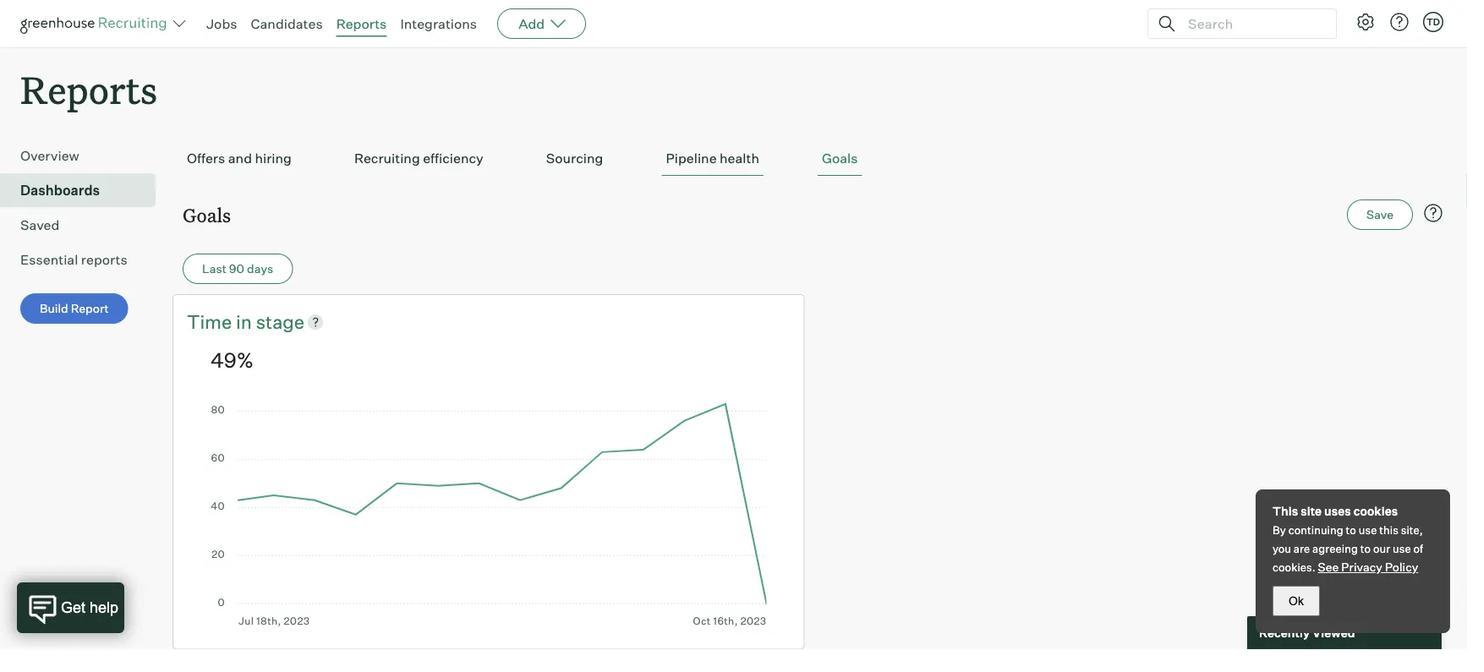 Task type: describe. For each thing, give the bounding box(es) containing it.
cookies.
[[1273, 561, 1316, 574]]

0 horizontal spatial to
[[1346, 524, 1357, 537]]

faq image
[[1423, 203, 1444, 223]]

add button
[[497, 8, 586, 39]]

td button
[[1420, 8, 1447, 36]]

last 90 days button
[[183, 254, 293, 284]]

policy
[[1385, 560, 1419, 575]]

health
[[720, 150, 759, 167]]

report
[[71, 301, 109, 316]]

days
[[247, 262, 273, 276]]

Search text field
[[1184, 11, 1321, 36]]

90
[[229, 262, 244, 276]]

time
[[187, 310, 232, 333]]

sourcing button
[[542, 141, 608, 176]]

integrations
[[400, 15, 477, 32]]

hiring
[[255, 150, 292, 167]]

last 90 days
[[202, 262, 273, 276]]

saved
[[20, 217, 59, 234]]

time link
[[187, 309, 236, 335]]

overview link
[[20, 146, 149, 166]]

1 horizontal spatial to
[[1361, 542, 1371, 556]]

pipeline health button
[[662, 141, 764, 176]]

this
[[1273, 504, 1298, 519]]

by continuing to use this site, you are agreeing to our use of cookies.
[[1273, 524, 1423, 574]]

reports
[[81, 251, 127, 268]]

and
[[228, 150, 252, 167]]

efficiency
[[423, 150, 484, 167]]

dashboards link
[[20, 180, 149, 201]]

save
[[1367, 207, 1394, 222]]

time in
[[187, 310, 256, 333]]

49%
[[211, 347, 254, 373]]

cookies
[[1354, 504, 1398, 519]]

greenhouse recruiting image
[[20, 14, 173, 34]]

this
[[1380, 524, 1399, 537]]

essential
[[20, 251, 78, 268]]

you
[[1273, 542, 1292, 556]]

1 vertical spatial reports
[[20, 64, 157, 114]]

our
[[1373, 542, 1391, 556]]

see privacy policy
[[1318, 560, 1419, 575]]

of
[[1414, 542, 1423, 556]]

save button
[[1347, 200, 1413, 230]]



Task type: locate. For each thing, give the bounding box(es) containing it.
privacy
[[1342, 560, 1383, 575]]

site
[[1301, 504, 1322, 519]]

ok button
[[1273, 586, 1320, 617]]

last
[[202, 262, 227, 276]]

offers and hiring button
[[183, 141, 296, 176]]

tab list containing offers and hiring
[[183, 141, 1447, 176]]

add
[[519, 15, 545, 32]]

reports down the greenhouse recruiting 'image' in the top of the page
[[20, 64, 157, 114]]

jobs
[[206, 15, 237, 32]]

see privacy policy link
[[1318, 560, 1419, 575]]

by
[[1273, 524, 1286, 537]]

essential reports
[[20, 251, 127, 268]]

0 horizontal spatial reports
[[20, 64, 157, 114]]

0 vertical spatial goals
[[822, 150, 858, 167]]

0 vertical spatial use
[[1359, 524, 1377, 537]]

1 vertical spatial use
[[1393, 542, 1411, 556]]

to left our
[[1361, 542, 1371, 556]]

configure image
[[1356, 12, 1376, 32]]

saved link
[[20, 215, 149, 235]]

use
[[1359, 524, 1377, 537], [1393, 542, 1411, 556]]

in
[[236, 310, 252, 333]]

recruiting efficiency
[[354, 150, 484, 167]]

0 vertical spatial reports
[[336, 15, 387, 32]]

td button
[[1423, 12, 1444, 32]]

overview
[[20, 147, 79, 164]]

dashboards
[[20, 182, 100, 199]]

0 vertical spatial to
[[1346, 524, 1357, 537]]

see
[[1318, 560, 1339, 575]]

ok
[[1289, 595, 1304, 608]]

reports
[[336, 15, 387, 32], [20, 64, 157, 114]]

uses
[[1325, 504, 1351, 519]]

offers and hiring
[[187, 150, 292, 167]]

build
[[40, 301, 68, 316]]

this site uses cookies
[[1273, 504, 1398, 519]]

xychart image
[[211, 399, 767, 628]]

recruiting efficiency button
[[350, 141, 488, 176]]

td
[[1427, 16, 1440, 27]]

0 horizontal spatial use
[[1359, 524, 1377, 537]]

offers
[[187, 150, 225, 167]]

tab list
[[183, 141, 1447, 176]]

to
[[1346, 524, 1357, 537], [1361, 542, 1371, 556]]

stage
[[256, 310, 305, 333]]

pipeline health
[[666, 150, 759, 167]]

goals
[[822, 150, 858, 167], [183, 202, 231, 227]]

viewed
[[1313, 626, 1355, 641]]

1 vertical spatial goals
[[183, 202, 231, 227]]

integrations link
[[400, 15, 477, 32]]

reports right 'candidates' 'link'
[[336, 15, 387, 32]]

1 horizontal spatial reports
[[336, 15, 387, 32]]

candidates
[[251, 15, 323, 32]]

to down uses
[[1346, 524, 1357, 537]]

essential reports link
[[20, 250, 149, 270]]

build report
[[40, 301, 109, 316]]

in link
[[236, 309, 256, 335]]

goals button
[[818, 141, 862, 176]]

candidates link
[[251, 15, 323, 32]]

1 vertical spatial to
[[1361, 542, 1371, 556]]

recently
[[1259, 626, 1310, 641]]

jobs link
[[206, 15, 237, 32]]

use down cookies
[[1359, 524, 1377, 537]]

1 horizontal spatial goals
[[822, 150, 858, 167]]

agreeing
[[1313, 542, 1358, 556]]

site,
[[1401, 524, 1423, 537]]

pipeline
[[666, 150, 717, 167]]

goals inside "button"
[[822, 150, 858, 167]]

recruiting
[[354, 150, 420, 167]]

1 horizontal spatial use
[[1393, 542, 1411, 556]]

build report button
[[20, 294, 128, 324]]

use left of
[[1393, 542, 1411, 556]]

are
[[1294, 542, 1310, 556]]

recently viewed
[[1259, 626, 1355, 641]]

continuing
[[1289, 524, 1344, 537]]

stage link
[[256, 309, 305, 335]]

reports link
[[336, 15, 387, 32]]

0 horizontal spatial goals
[[183, 202, 231, 227]]

sourcing
[[546, 150, 603, 167]]



Task type: vqa. For each thing, say whether or not it's contained in the screenshot.
Notifications
no



